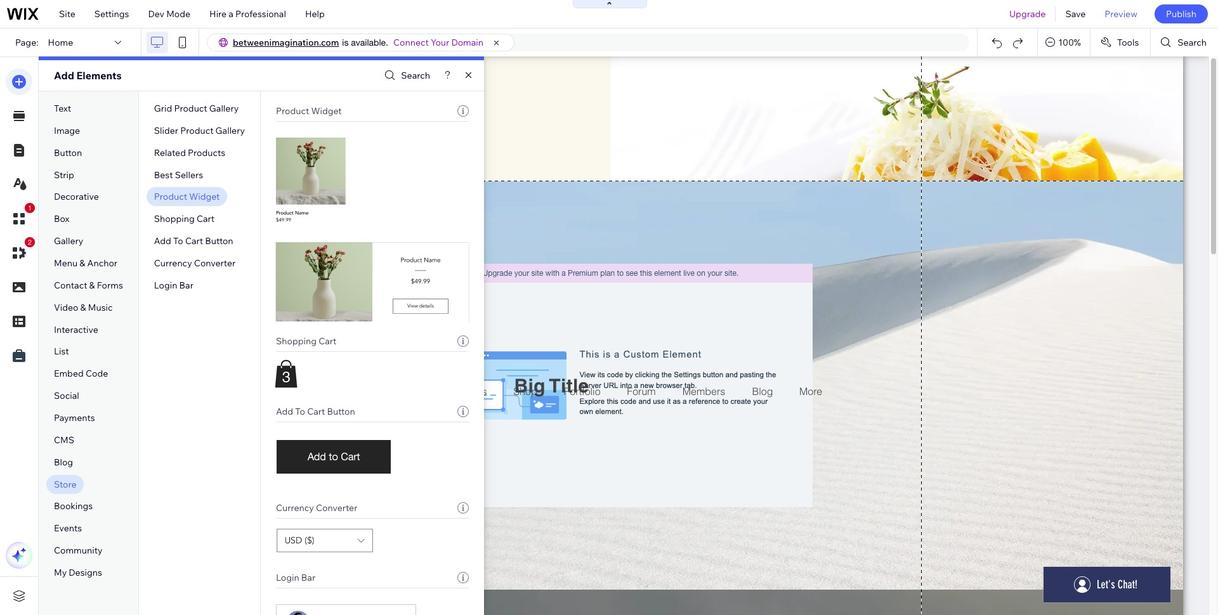 Task type: describe. For each thing, give the bounding box(es) containing it.
connect
[[393, 37, 429, 48]]

my
[[54, 567, 67, 579]]

products
[[188, 147, 225, 159]]

menu & anchor
[[54, 258, 117, 269]]

embed
[[54, 368, 84, 380]]

0 horizontal spatial to
[[173, 236, 183, 247]]

slider
[[154, 125, 178, 136]]

events
[[54, 523, 82, 535]]

decorative
[[54, 191, 99, 203]]

0 vertical spatial widget
[[311, 105, 342, 117]]

video & music
[[54, 302, 113, 313]]

betweenimagination.com
[[233, 37, 339, 48]]

& for menu
[[80, 258, 85, 269]]

1 vertical spatial add to cart button
[[276, 406, 355, 418]]

1 vertical spatial shopping cart
[[276, 336, 337, 347]]

preview
[[1105, 8, 1138, 20]]

1 vertical spatial product widget
[[154, 191, 220, 203]]

mode
[[166, 8, 190, 20]]

0 vertical spatial currency converter
[[154, 258, 236, 269]]

1 horizontal spatial converter
[[316, 503, 358, 514]]

gallery for slider product gallery
[[216, 125, 245, 136]]

related products
[[154, 147, 225, 159]]

0 vertical spatial search button
[[1152, 29, 1219, 56]]

bookings
[[54, 501, 93, 513]]

2 vertical spatial gallery
[[54, 236, 83, 247]]

payments
[[54, 413, 95, 424]]

0 vertical spatial add
[[54, 69, 74, 82]]

0 vertical spatial shopping
[[154, 213, 195, 225]]

100% button
[[1039, 29, 1090, 56]]

cms
[[54, 435, 74, 446]]

professional
[[236, 8, 286, 20]]

1 horizontal spatial currency
[[276, 503, 314, 514]]

1 vertical spatial button
[[205, 236, 233, 247]]

1 horizontal spatial to
[[295, 406, 305, 418]]

grid product gallery
[[154, 103, 239, 114]]

image
[[54, 125, 80, 136]]

upgrade
[[1010, 8, 1046, 20]]

sellers
[[175, 169, 203, 181]]

1 horizontal spatial shopping
[[276, 336, 317, 347]]

gallery for grid product gallery
[[209, 103, 239, 114]]

0 horizontal spatial login
[[154, 280, 177, 291]]

community
[[54, 545, 103, 557]]

publish button
[[1155, 4, 1209, 23]]

forms
[[97, 280, 123, 291]]

add elements
[[54, 69, 122, 82]]

text
[[54, 103, 71, 114]]

is available. connect your domain
[[342, 37, 484, 48]]

a
[[229, 8, 234, 20]]

save button
[[1056, 0, 1096, 28]]



Task type: locate. For each thing, give the bounding box(es) containing it.
domain
[[452, 37, 484, 48]]

1 vertical spatial currency converter
[[276, 503, 358, 514]]

1 horizontal spatial login
[[276, 573, 299, 584]]

1 horizontal spatial widget
[[311, 105, 342, 117]]

100%
[[1059, 37, 1082, 48]]

1 vertical spatial currency
[[276, 503, 314, 514]]

slider product gallery
[[154, 125, 245, 136]]

& left forms
[[89, 280, 95, 291]]

help
[[305, 8, 325, 20]]

search button down "publish" button
[[1152, 29, 1219, 56]]

0 horizontal spatial product widget
[[154, 191, 220, 203]]

currency converter
[[154, 258, 236, 269], [276, 503, 358, 514]]

0 vertical spatial converter
[[194, 258, 236, 269]]

1 horizontal spatial add
[[154, 236, 171, 247]]

0 vertical spatial currency
[[154, 258, 192, 269]]

1 vertical spatial to
[[295, 406, 305, 418]]

widget
[[311, 105, 342, 117], [189, 191, 220, 203]]

0 horizontal spatial widget
[[189, 191, 220, 203]]

0 vertical spatial login bar
[[154, 280, 194, 291]]

search down is available. connect your domain
[[401, 70, 430, 81]]

home
[[48, 37, 73, 48]]

0 horizontal spatial search button
[[382, 66, 430, 85]]

1 horizontal spatial add to cart button
[[276, 406, 355, 418]]

0 horizontal spatial button
[[54, 147, 82, 159]]

best sellers
[[154, 169, 203, 181]]

store
[[54, 479, 76, 490]]

embed code
[[54, 368, 108, 380]]

social
[[54, 390, 79, 402]]

&
[[80, 258, 85, 269], [89, 280, 95, 291], [80, 302, 86, 313]]

shopping
[[154, 213, 195, 225], [276, 336, 317, 347]]

search button down the connect
[[382, 66, 430, 85]]

1 vertical spatial login
[[276, 573, 299, 584]]

list
[[54, 346, 69, 358]]

& right menu
[[80, 258, 85, 269]]

available.
[[351, 37, 388, 48]]

interactive
[[54, 324, 98, 336]]

& right video
[[80, 302, 86, 313]]

my designs
[[54, 567, 102, 579]]

is
[[342, 37, 349, 48]]

designs
[[69, 567, 102, 579]]

1 vertical spatial &
[[89, 280, 95, 291]]

related
[[154, 147, 186, 159]]

0 vertical spatial button
[[54, 147, 82, 159]]

0 vertical spatial gallery
[[209, 103, 239, 114]]

tools button
[[1091, 29, 1151, 56]]

2
[[28, 239, 32, 246]]

converter
[[194, 258, 236, 269], [316, 503, 358, 514]]

1 horizontal spatial search button
[[1152, 29, 1219, 56]]

search button
[[1152, 29, 1219, 56], [382, 66, 430, 85]]

0 horizontal spatial login bar
[[154, 280, 194, 291]]

1
[[28, 204, 32, 212]]

1 vertical spatial converter
[[316, 503, 358, 514]]

elements
[[76, 69, 122, 82]]

your
[[431, 37, 450, 48]]

1 horizontal spatial search
[[1178, 37, 1207, 48]]

0 horizontal spatial add
[[54, 69, 74, 82]]

add
[[54, 69, 74, 82], [154, 236, 171, 247], [276, 406, 293, 418]]

1 horizontal spatial button
[[205, 236, 233, 247]]

1 horizontal spatial bar
[[301, 573, 316, 584]]

dev mode
[[148, 8, 190, 20]]

& for video
[[80, 302, 86, 313]]

0 vertical spatial shopping cart
[[154, 213, 215, 225]]

0 horizontal spatial search
[[401, 70, 430, 81]]

music
[[88, 302, 113, 313]]

video
[[54, 302, 78, 313]]

hire a professional
[[210, 8, 286, 20]]

1 vertical spatial shopping
[[276, 336, 317, 347]]

0 vertical spatial search
[[1178, 37, 1207, 48]]

login bar
[[154, 280, 194, 291], [276, 573, 316, 584]]

0 vertical spatial bar
[[179, 280, 194, 291]]

1 vertical spatial widget
[[189, 191, 220, 203]]

login
[[154, 280, 177, 291], [276, 573, 299, 584]]

0 vertical spatial to
[[173, 236, 183, 247]]

0 horizontal spatial bar
[[179, 280, 194, 291]]

tools
[[1118, 37, 1140, 48]]

contact & forms
[[54, 280, 123, 291]]

dev
[[148, 8, 164, 20]]

0 horizontal spatial currency converter
[[154, 258, 236, 269]]

0 horizontal spatial shopping cart
[[154, 213, 215, 225]]

2 vertical spatial button
[[327, 406, 355, 418]]

1 horizontal spatial currency converter
[[276, 503, 358, 514]]

1 horizontal spatial login bar
[[276, 573, 316, 584]]

save
[[1066, 8, 1086, 20]]

1 vertical spatial search
[[401, 70, 430, 81]]

0 vertical spatial add to cart button
[[154, 236, 233, 247]]

cart
[[197, 213, 215, 225], [185, 236, 203, 247], [319, 336, 337, 347], [307, 406, 325, 418]]

contact
[[54, 280, 87, 291]]

publish
[[1167, 8, 1197, 20]]

1 vertical spatial login bar
[[276, 573, 316, 584]]

search
[[1178, 37, 1207, 48], [401, 70, 430, 81]]

to
[[173, 236, 183, 247], [295, 406, 305, 418]]

0 horizontal spatial shopping
[[154, 213, 195, 225]]

search down publish
[[1178, 37, 1207, 48]]

add to cart button
[[154, 236, 233, 247], [276, 406, 355, 418]]

gallery up the products
[[216, 125, 245, 136]]

2 horizontal spatial button
[[327, 406, 355, 418]]

gallery
[[209, 103, 239, 114], [216, 125, 245, 136], [54, 236, 83, 247]]

gallery up menu
[[54, 236, 83, 247]]

preview button
[[1096, 0, 1148, 28]]

product widget
[[276, 105, 342, 117], [154, 191, 220, 203]]

1 vertical spatial gallery
[[216, 125, 245, 136]]

gallery up slider product gallery
[[209, 103, 239, 114]]

1 vertical spatial bar
[[301, 573, 316, 584]]

& for contact
[[89, 280, 95, 291]]

bar
[[179, 280, 194, 291], [301, 573, 316, 584]]

currency
[[154, 258, 192, 269], [276, 503, 314, 514]]

grid
[[154, 103, 172, 114]]

anchor
[[87, 258, 117, 269]]

shopping cart
[[154, 213, 215, 225], [276, 336, 337, 347]]

1 button
[[6, 203, 35, 232]]

best
[[154, 169, 173, 181]]

1 horizontal spatial product widget
[[276, 105, 342, 117]]

menu
[[54, 258, 78, 269]]

button
[[54, 147, 82, 159], [205, 236, 233, 247], [327, 406, 355, 418]]

hire
[[210, 8, 227, 20]]

1 vertical spatial search button
[[382, 66, 430, 85]]

2 button
[[6, 237, 35, 267]]

2 vertical spatial &
[[80, 302, 86, 313]]

2 horizontal spatial add
[[276, 406, 293, 418]]

code
[[86, 368, 108, 380]]

0 vertical spatial login
[[154, 280, 177, 291]]

0 vertical spatial product widget
[[276, 105, 342, 117]]

blog
[[54, 457, 73, 468]]

1 vertical spatial add
[[154, 236, 171, 247]]

0 vertical spatial &
[[80, 258, 85, 269]]

0 horizontal spatial converter
[[194, 258, 236, 269]]

settings
[[94, 8, 129, 20]]

box
[[54, 213, 69, 225]]

1 horizontal spatial shopping cart
[[276, 336, 337, 347]]

product
[[174, 103, 207, 114], [276, 105, 309, 117], [180, 125, 214, 136], [154, 191, 187, 203]]

0 horizontal spatial currency
[[154, 258, 192, 269]]

2 vertical spatial add
[[276, 406, 293, 418]]

site
[[59, 8, 75, 20]]

0 horizontal spatial add to cart button
[[154, 236, 233, 247]]

strip
[[54, 169, 74, 181]]



Task type: vqa. For each thing, say whether or not it's contained in the screenshot.
Feedback for Feedback
no



